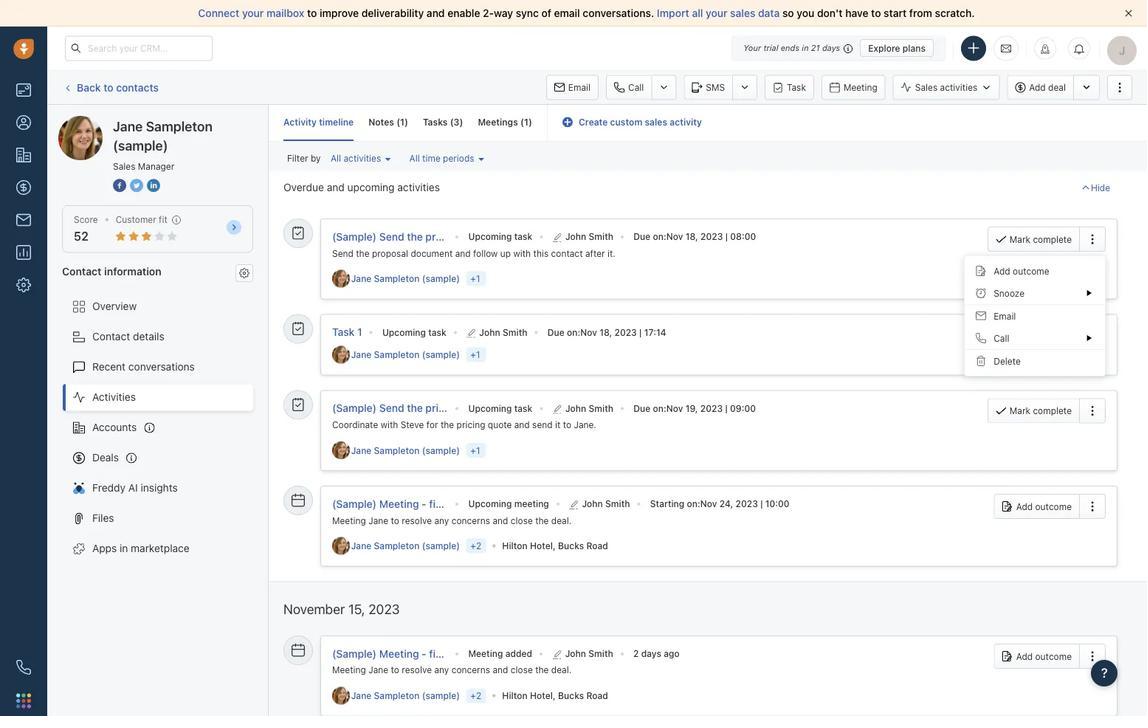 Task type: vqa. For each thing, say whether or not it's contained in the screenshot.
note associated with $ 100
no



Task type: describe. For each thing, give the bounding box(es) containing it.
0 horizontal spatial document
[[411, 248, 453, 258]]

overview
[[92, 300, 137, 312]]

1 horizontal spatial call
[[994, 333, 1010, 343]]

task for quote
[[514, 403, 533, 414]]

(sample) for 3rd jane sampleton (sample) link from the bottom
[[422, 445, 460, 456]]

due on : nov 18, 2023 | 08:00
[[634, 232, 756, 242]]

) for meetings ( 1 )
[[529, 117, 532, 127]]

mark for document
[[1010, 234, 1031, 244]]

explore plans link
[[860, 39, 934, 57]]

back
[[77, 81, 101, 93]]

information
[[104, 265, 161, 277]]

close image
[[1125, 10, 1133, 17]]

hilton hotel, bucks road for upcoming meeting
[[502, 541, 608, 551]]

nov for task 1
[[580, 327, 597, 337]]

activities for all activities
[[344, 153, 381, 164]]

filter by
[[287, 153, 321, 164]]

1 for meetings ( 1 )
[[524, 117, 529, 127]]

manager
[[138, 161, 174, 171]]

due on : nov 18, 2023 | 17:14
[[548, 327, 667, 337]]

custom
[[610, 117, 643, 127]]

email
[[554, 7, 580, 19]]

meeting button
[[822, 75, 886, 100]]

accounts
[[92, 421, 137, 433]]

( for meetings
[[521, 117, 524, 127]]

don't
[[817, 7, 843, 19]]

1 vertical spatial quote
[[488, 420, 512, 430]]

1 vertical spatial send
[[332, 248, 354, 258]]

coordinate
[[332, 420, 378, 430]]

improve
[[320, 7, 359, 19]]

send for (sample) send the pricing quote
[[379, 402, 404, 414]]

deal
[[1049, 82, 1066, 93]]

recent conversations
[[92, 361, 195, 373]]

by
[[311, 153, 321, 164]]

tasks ( 3 )
[[423, 117, 463, 127]]

so
[[783, 7, 794, 19]]

your trial ends in 21 days
[[744, 43, 840, 53]]

connect
[[198, 7, 239, 19]]

1 vertical spatial pricing
[[457, 420, 485, 430]]

sampleton for 4th jane sampleton (sample) link
[[374, 541, 420, 551]]

contact for contact details
[[92, 330, 130, 343]]

meeting inside button
[[844, 82, 878, 93]]

your
[[744, 43, 761, 53]]

way
[[494, 7, 513, 19]]

2 +1 from the top
[[471, 350, 480, 360]]

john for (sample) send the proposal document
[[566, 232, 586, 242]]

call link
[[606, 75, 651, 100]]

sampleton for 3rd jane sampleton (sample) link from the bottom
[[374, 445, 420, 456]]

have
[[846, 7, 869, 19]]

24,
[[720, 499, 733, 509]]

1 horizontal spatial sales
[[730, 7, 756, 19]]

notes
[[369, 117, 394, 127]]

Search your CRM... text field
[[65, 36, 213, 61]]

due for document
[[634, 232, 651, 242]]

starting on : nov 24, 2023 | 10:00
[[650, 499, 790, 509]]

mark complete button for quote
[[988, 398, 1079, 424]]

send
[[532, 420, 553, 430]]

1 horizontal spatial proposal
[[426, 230, 468, 243]]

add inside add deal button
[[1029, 82, 1046, 93]]

filter
[[287, 153, 308, 164]]

customer
[[116, 214, 156, 225]]

upcoming left the meeting
[[468, 499, 512, 509]]

complete for quote
[[1033, 406, 1072, 416]]

0 horizontal spatial call button
[[606, 75, 651, 100]]

phone image
[[16, 660, 31, 675]]

| for (sample) send the proposal document
[[726, 232, 728, 242]]

from
[[910, 7, 933, 19]]

| for (sample) send the pricing quote
[[725, 403, 728, 414]]

1 horizontal spatial email
[[994, 311, 1016, 321]]

facebook circled image
[[113, 177, 126, 193]]

1 horizontal spatial days
[[822, 43, 840, 53]]

mark for quote
[[1010, 406, 1031, 416]]

all time periods button
[[406, 149, 488, 168]]

ago
[[664, 648, 680, 659]]

(sample) send the proposal document
[[332, 230, 520, 243]]

1 for notes ( 1 )
[[400, 117, 405, 127]]

resolve for meeting added
[[402, 665, 432, 675]]

import
[[657, 7, 689, 19]]

explore
[[868, 43, 900, 53]]

explore plans
[[868, 43, 926, 53]]

hilton for meeting
[[502, 541, 528, 551]]

( for notes
[[397, 117, 400, 127]]

meetings ( 1 )
[[478, 117, 532, 127]]

starting
[[650, 499, 685, 509]]

data
[[758, 7, 780, 19]]

) for notes ( 1 )
[[405, 117, 408, 127]]

add outcome button for meeting added
[[994, 643, 1079, 669]]

sales activities
[[915, 82, 978, 93]]

contact
[[551, 248, 583, 258]]

november 15, 2023
[[284, 601, 400, 617]]

15,
[[348, 601, 365, 617]]

mng settings image
[[239, 268, 250, 278]]

hilton for added
[[502, 690, 528, 701]]

files
[[92, 512, 114, 524]]

(sample) send the proposal document link
[[332, 230, 520, 243]]

0 vertical spatial call
[[628, 82, 644, 93]]

trial
[[764, 43, 779, 53]]

1 vertical spatial call button
[[965, 327, 1105, 349]]

freddy
[[92, 482, 126, 494]]

create custom sales activity link
[[562, 117, 702, 127]]

add outcome for upcoming meeting
[[1016, 501, 1072, 512]]

task for task 1
[[332, 326, 355, 338]]

insights
[[141, 482, 178, 494]]

tasks image
[[292, 398, 305, 411]]

and down upcoming meeting
[[493, 515, 508, 526]]

steve
[[401, 420, 424, 430]]

sampleton for 5th jane sampleton (sample) link
[[374, 690, 420, 701]]

snooze button
[[965, 282, 1105, 304]]

09:00
[[730, 403, 756, 414]]

activity timeline
[[284, 117, 354, 127]]

it
[[555, 420, 561, 430]]

sync
[[516, 7, 539, 19]]

added
[[506, 648, 532, 659]]

apps
[[92, 542, 117, 555]]

1 vertical spatial sales
[[645, 117, 667, 127]]

enable
[[448, 7, 480, 19]]

1 horizontal spatial document
[[471, 230, 520, 243]]

all activities link
[[327, 150, 395, 167]]

and right overdue
[[327, 181, 345, 194]]

1 jane sampleton (sample) link from the top
[[351, 272, 463, 285]]

meeting added
[[468, 648, 532, 659]]

notes ( 1 )
[[369, 117, 408, 127]]

close for meeting
[[511, 515, 533, 526]]

2023 for (sample) send the proposal document
[[701, 232, 723, 242]]

phone element
[[9, 653, 38, 682]]

| for task 1
[[639, 327, 642, 337]]

2 days ago
[[634, 648, 680, 659]]

task button
[[765, 75, 814, 100]]

create custom sales activity
[[579, 117, 702, 127]]

smith for task 1
[[503, 327, 528, 337]]

nov for (sample) send the proposal document
[[667, 232, 683, 242]]

2023 right 24,
[[736, 499, 758, 509]]

task 1
[[332, 326, 362, 338]]

(sample) for 4th jane sampleton (sample) link
[[422, 541, 460, 551]]

(sample) send the pricing quote link
[[332, 402, 490, 415]]

john for (sample) send the pricing quote
[[566, 403, 586, 414]]

score 52
[[74, 214, 98, 243]]

outcome for upcoming meeting
[[1036, 501, 1072, 512]]

1 your from the left
[[242, 7, 264, 19]]

sms button
[[684, 75, 733, 100]]

sampleton for 2nd jane sampleton (sample) link from the top of the page
[[374, 350, 420, 360]]

08:00
[[730, 232, 756, 242]]

sales manager
[[113, 161, 174, 171]]

activities
[[92, 391, 136, 403]]

coordinate with steve for the pricing quote and send it to jane.
[[332, 420, 597, 430]]

meeting jane to resolve any concerns and close the deal. for meeting added
[[332, 665, 572, 675]]

quote inside (sample) send the pricing quote link
[[462, 402, 490, 414]]

you
[[797, 7, 815, 19]]

add deal button
[[1007, 75, 1074, 100]]

any for upcoming
[[434, 515, 449, 526]]

meeting jane to resolve any concerns and close the deal. for upcoming meeting
[[332, 515, 572, 526]]

concerns for upcoming meeting
[[452, 515, 490, 526]]

import all your sales data link
[[657, 7, 783, 19]]

hotel, for upcoming meeting
[[530, 541, 556, 551]]

resolve for upcoming meeting
[[402, 515, 432, 526]]

meetings image
[[292, 494, 305, 507]]

21
[[811, 43, 820, 53]]

2 mark complete from the top
[[1010, 330, 1072, 340]]

2 your from the left
[[706, 7, 728, 19]]

conversations.
[[583, 7, 654, 19]]

upcoming task for task 1
[[382, 327, 447, 337]]

tasks image for (sample) send the proposal document
[[292, 226, 305, 240]]

1 horizontal spatial in
[[802, 43, 809, 53]]

any for meeting
[[434, 665, 449, 675]]



Task type: locate. For each thing, give the bounding box(es) containing it.
mark down delete
[[1010, 406, 1031, 416]]

upcoming meeting
[[468, 499, 549, 509]]

1 complete from the top
[[1033, 234, 1072, 244]]

(sample) for 2nd jane sampleton (sample) link from the top of the page
[[422, 350, 460, 360]]

any
[[434, 515, 449, 526], [434, 665, 449, 675]]

0 horizontal spatial (
[[397, 117, 400, 127]]

sales
[[730, 7, 756, 19], [645, 117, 667, 127]]

1 resolve from the top
[[402, 515, 432, 526]]

1 vertical spatial bucks
[[558, 690, 584, 701]]

|
[[726, 232, 728, 242], [639, 327, 642, 337], [725, 403, 728, 414], [761, 499, 763, 509]]

1 mark complete from the top
[[1010, 234, 1072, 244]]

0 horizontal spatial in
[[120, 542, 128, 555]]

upcoming for (sample) send the pricing quote
[[468, 403, 512, 414]]

1 vertical spatial task
[[428, 327, 447, 337]]

1 vertical spatial hilton hotel, bucks road
[[502, 690, 608, 701]]

road for meeting added
[[587, 690, 608, 701]]

jane sampleton (sample) for 2nd jane sampleton (sample) link from the top of the page
[[351, 350, 460, 360]]

(sample) down overdue and upcoming activities at the left of the page
[[332, 230, 377, 243]]

pricing up for at the bottom
[[426, 402, 459, 414]]

2023 right 15,
[[369, 601, 400, 617]]

jane sampleton (sample) for first jane sampleton (sample) link from the top of the page
[[351, 274, 460, 284]]

) right tasks at the left
[[460, 117, 463, 127]]

1 vertical spatial outcome
[[1036, 501, 1072, 512]]

17:14
[[644, 327, 667, 337]]

hotel, down the meeting
[[530, 541, 556, 551]]

nov left 08:00 on the top
[[667, 232, 683, 242]]

1 vertical spatial in
[[120, 542, 128, 555]]

all
[[692, 7, 703, 19]]

add deal
[[1029, 82, 1066, 93]]

due for quote
[[634, 403, 651, 414]]

2 hilton hotel, bucks road from the top
[[502, 690, 608, 701]]

mark complete button up delete
[[988, 322, 1079, 347]]

0 horizontal spatial days
[[641, 648, 661, 659]]

customer fit
[[116, 214, 167, 225]]

all left time
[[409, 153, 420, 164]]

delete
[[994, 356, 1021, 366]]

concerns down upcoming meeting
[[452, 515, 490, 526]]

sales for sales activities
[[915, 82, 938, 93]]

bucks for meeting added
[[558, 690, 584, 701]]

tasks image for task 1
[[292, 322, 305, 335]]

0 vertical spatial task
[[787, 82, 806, 93]]

mark up delete
[[1010, 330, 1031, 340]]

2 add outcome button from the top
[[994, 643, 1079, 669]]

2 all from the left
[[409, 153, 420, 164]]

1 vertical spatial add outcome
[[1016, 501, 1072, 512]]

1 vertical spatial any
[[434, 665, 449, 675]]

+2 for upcoming
[[471, 541, 482, 551]]

1 hilton from the top
[[502, 541, 528, 551]]

1 hilton hotel, bucks road from the top
[[502, 541, 608, 551]]

plans
[[903, 43, 926, 53]]

freddy ai insights
[[92, 482, 178, 494]]

3 complete from the top
[[1033, 406, 1072, 416]]

quote left send
[[488, 420, 512, 430]]

pricing
[[426, 402, 459, 414], [457, 420, 485, 430]]

0 horizontal spatial activities
[[344, 153, 381, 164]]

john smith for (sample) send the pricing quote
[[566, 403, 614, 414]]

all for all activities
[[331, 153, 341, 164]]

) for tasks ( 3 )
[[460, 117, 463, 127]]

deliverability
[[362, 7, 424, 19]]

2 deal. from the top
[[551, 665, 572, 675]]

3 mark from the top
[[1010, 406, 1031, 416]]

| left 17:14
[[639, 327, 642, 337]]

hotel, for meeting added
[[530, 690, 556, 701]]

contact down 52 button
[[62, 265, 102, 277]]

1 horizontal spatial )
[[460, 117, 463, 127]]

task for document
[[514, 232, 533, 242]]

2 close from the top
[[511, 665, 533, 675]]

1 vertical spatial upcoming task
[[382, 327, 447, 337]]

2 vertical spatial +1
[[471, 445, 480, 456]]

email
[[568, 82, 591, 93], [994, 311, 1016, 321]]

)
[[405, 117, 408, 127], [460, 117, 463, 127], [529, 117, 532, 127]]

hilton down added
[[502, 690, 528, 701]]

overdue and upcoming activities
[[284, 181, 440, 194]]

2 horizontal spatial (
[[521, 117, 524, 127]]

2-
[[483, 7, 494, 19]]

freshworks switcher image
[[16, 694, 31, 708]]

52
[[74, 229, 88, 243]]

all right by
[[331, 153, 341, 164]]

1 vertical spatial add outcome button
[[994, 643, 1079, 669]]

0 horizontal spatial )
[[405, 117, 408, 127]]

upcoming for task 1
[[382, 327, 426, 337]]

days right the 2
[[641, 648, 661, 659]]

email image
[[1001, 42, 1012, 54]]

and
[[427, 7, 445, 19], [327, 181, 345, 194], [455, 248, 471, 258], [514, 420, 530, 430], [493, 515, 508, 526], [493, 665, 508, 675]]

upcoming task up the coordinate with steve for the pricing quote and send it to jane.
[[468, 403, 533, 414]]

in right the apps
[[120, 542, 128, 555]]

1 all from the left
[[331, 153, 341, 164]]

upcoming task right task 1 link
[[382, 327, 447, 337]]

2 vertical spatial send
[[379, 402, 404, 414]]

activities inside all activities link
[[344, 153, 381, 164]]

hilton down upcoming meeting
[[502, 541, 528, 551]]

18, left 08:00 on the top
[[686, 232, 698, 242]]

0 vertical spatial hotel,
[[530, 541, 556, 551]]

+2 down meeting added
[[471, 690, 482, 701]]

recent
[[92, 361, 126, 373]]

(sample)
[[167, 116, 209, 128], [113, 137, 168, 153], [422, 274, 460, 284], [422, 350, 460, 360], [422, 445, 460, 456], [422, 541, 460, 551], [422, 690, 460, 701]]

scratch.
[[935, 7, 975, 19]]

deal. for upcoming meeting
[[551, 515, 572, 526]]

mark complete for document
[[1010, 234, 1072, 244]]

1 bucks from the top
[[558, 541, 584, 551]]

mark up snooze on the right top
[[1010, 234, 1031, 244]]

5 jane sampleton (sample) link from the top
[[351, 689, 463, 702]]

with right 'up'
[[514, 248, 531, 258]]

mark complete down delete
[[1010, 406, 1072, 416]]

ai
[[128, 482, 138, 494]]

2023 for task 1
[[615, 327, 637, 337]]

1 ( from the left
[[397, 117, 400, 127]]

mailbox
[[267, 7, 304, 19]]

mark complete down snooze button
[[1010, 330, 1072, 340]]

1 vertical spatial sales
[[113, 161, 135, 171]]

0 vertical spatial hilton hotel, bucks road
[[502, 541, 608, 551]]

due on : nov 19, 2023 | 09:00
[[634, 403, 756, 414]]

1 road from the top
[[587, 541, 608, 551]]

meeting jane to resolve any concerns and close the deal. down upcoming meeting
[[332, 515, 572, 526]]

1 deal. from the top
[[551, 515, 572, 526]]

1 vertical spatial contact
[[92, 330, 130, 343]]

2023 for (sample) send the pricing quote
[[701, 403, 723, 414]]

0 horizontal spatial 18,
[[600, 327, 612, 337]]

conversations
[[128, 361, 195, 373]]

apps in marketplace
[[92, 542, 190, 555]]

(sample) for 5th jane sampleton (sample) link
[[422, 690, 460, 701]]

hilton hotel, bucks road for meeting added
[[502, 690, 608, 701]]

: for task 1
[[578, 327, 580, 337]]

0 horizontal spatial task
[[332, 326, 355, 338]]

smith
[[589, 232, 614, 242], [503, 327, 528, 337], [589, 403, 614, 414], [605, 499, 630, 509], [589, 648, 613, 659]]

close for added
[[511, 665, 533, 675]]

email button
[[546, 75, 599, 100]]

your
[[242, 7, 264, 19], [706, 7, 728, 19]]

0 vertical spatial complete
[[1033, 234, 1072, 244]]

email up create in the top of the page
[[568, 82, 591, 93]]

upcoming right task 1 link
[[382, 327, 426, 337]]

0 vertical spatial email
[[568, 82, 591, 93]]

1
[[400, 117, 405, 127], [524, 117, 529, 127], [357, 326, 362, 338]]

0 vertical spatial mark complete
[[1010, 234, 1072, 244]]

jane sampleton (sample) for 5th jane sampleton (sample) link
[[351, 690, 460, 701]]

ends
[[781, 43, 800, 53]]

sales left data
[[730, 7, 756, 19]]

add outcome button
[[994, 494, 1079, 519], [994, 643, 1079, 669]]

2 vertical spatial outcome
[[1036, 651, 1072, 661]]

proposal down (sample) send the proposal document link
[[372, 248, 408, 258]]

1 close from the top
[[511, 515, 533, 526]]

1 vertical spatial concerns
[[452, 665, 490, 675]]

outcome for meeting added
[[1036, 651, 1072, 661]]

( right meetings
[[521, 117, 524, 127]]

0 horizontal spatial call
[[628, 82, 644, 93]]

0 vertical spatial mark complete button
[[988, 227, 1079, 252]]

19,
[[686, 403, 698, 414]]

1 (sample) from the top
[[332, 230, 377, 243]]

sales down plans on the top of the page
[[915, 82, 938, 93]]

add outcome button for upcoming meeting
[[994, 494, 1079, 519]]

2 mark from the top
[[1010, 330, 1031, 340]]

+1 for document
[[471, 274, 480, 284]]

1 vertical spatial meeting jane to resolve any concerns and close the deal.
[[332, 665, 572, 675]]

email down snooze on the right top
[[994, 311, 1016, 321]]

periods
[[443, 153, 474, 164]]

john smith for (sample) send the proposal document
[[566, 232, 614, 242]]

(sample) for (sample) send the proposal document
[[332, 230, 377, 243]]

1 vertical spatial days
[[641, 648, 661, 659]]

meeting jane to resolve any concerns and close the deal.
[[332, 515, 572, 526], [332, 665, 572, 675]]

0 vertical spatial activities
[[940, 82, 978, 93]]

nov left 19,
[[667, 403, 683, 414]]

contact
[[62, 265, 102, 277], [92, 330, 130, 343]]

0 vertical spatial any
[[434, 515, 449, 526]]

upcoming task
[[468, 232, 533, 242], [382, 327, 447, 337], [468, 403, 533, 414]]

upcoming
[[347, 181, 395, 194]]

smith for (sample) send the proposal document
[[589, 232, 614, 242]]

1 horizontal spatial sales
[[915, 82, 938, 93]]

jane sampleton (sample) for 4th jane sampleton (sample) link
[[351, 541, 460, 551]]

18, for (sample) send the proposal document
[[686, 232, 698, 242]]

follow
[[473, 248, 498, 258]]

: for (sample) send the pricing quote
[[664, 403, 667, 414]]

2 ( from the left
[[450, 117, 454, 127]]

0 vertical spatial sales
[[915, 82, 938, 93]]

0 vertical spatial road
[[587, 541, 608, 551]]

road
[[587, 541, 608, 551], [587, 690, 608, 701]]

2023 left 08:00 on the top
[[701, 232, 723, 242]]

nov for (sample) send the pricing quote
[[667, 403, 683, 414]]

2 concerns from the top
[[452, 665, 490, 675]]

) right notes
[[405, 117, 408, 127]]

contacts
[[116, 81, 159, 93]]

sales for sales manager
[[113, 161, 135, 171]]

0 vertical spatial sales
[[730, 7, 756, 19]]

tasks image down overdue
[[292, 226, 305, 240]]

1 vertical spatial email
[[994, 311, 1016, 321]]

close
[[511, 515, 533, 526], [511, 665, 533, 675]]

4 jane sampleton (sample) link from the top
[[351, 540, 463, 552]]

call up "create custom sales activity" link
[[628, 82, 644, 93]]

your right all
[[706, 7, 728, 19]]

1 concerns from the top
[[452, 515, 490, 526]]

18, left 17:14
[[600, 327, 612, 337]]

1 hotel, from the top
[[530, 541, 556, 551]]

task for task
[[787, 82, 806, 93]]

2 ) from the left
[[460, 117, 463, 127]]

0 horizontal spatial proposal
[[372, 248, 408, 258]]

2 vertical spatial mark
[[1010, 406, 1031, 416]]

) right meetings
[[529, 117, 532, 127]]

0 vertical spatial +1
[[471, 274, 480, 284]]

task inside button
[[787, 82, 806, 93]]

0 vertical spatial mark
[[1010, 234, 1031, 244]]

resolve
[[402, 515, 432, 526], [402, 665, 432, 675]]

2023 right 19,
[[701, 403, 723, 414]]

tasks image left task 1
[[292, 322, 305, 335]]

twitter circled image
[[130, 177, 143, 193]]

upcoming up the coordinate with steve for the pricing quote and send it to jane.
[[468, 403, 512, 414]]

1 horizontal spatial call button
[[965, 327, 1105, 349]]

1 horizontal spatial activities
[[397, 181, 440, 194]]

2 road from the top
[[587, 690, 608, 701]]

1 vertical spatial deal.
[[551, 665, 572, 675]]

mark complete button down delete
[[988, 398, 1079, 424]]

| left 08:00 on the top
[[726, 232, 728, 242]]

0 vertical spatial quote
[[462, 402, 490, 414]]

quote up the coordinate with steve for the pricing quote and send it to jane.
[[462, 402, 490, 414]]

2 vertical spatial mark complete button
[[988, 398, 1079, 424]]

back to contacts
[[77, 81, 159, 93]]

2 vertical spatial task
[[514, 403, 533, 414]]

call button up delete
[[965, 327, 1105, 349]]

upcoming task for (sample) send the proposal document
[[468, 232, 533, 242]]

mark complete button
[[988, 227, 1079, 252], [988, 322, 1079, 347], [988, 398, 1079, 424]]

3 jane sampleton (sample) link from the top
[[351, 444, 463, 457]]

jane sampleton (sample) for 3rd jane sampleton (sample) link from the bottom
[[351, 445, 460, 456]]

2 mark complete button from the top
[[988, 322, 1079, 347]]

mark complete button for document
[[988, 227, 1079, 252]]

18,
[[686, 232, 698, 242], [600, 327, 612, 337]]

hilton hotel, bucks road down added
[[502, 690, 608, 701]]

call button up custom
[[606, 75, 651, 100]]

smith for (sample) send the pricing quote
[[589, 403, 614, 414]]

1 vertical spatial (sample)
[[332, 402, 377, 414]]

snooze
[[994, 288, 1025, 298]]

document down (sample) send the proposal document link
[[411, 248, 453, 258]]

upcoming up follow
[[468, 232, 512, 242]]

john
[[566, 232, 586, 242], [479, 327, 500, 337], [566, 403, 586, 414], [582, 499, 603, 509], [565, 648, 586, 659]]

1 meeting jane to resolve any concerns and close the deal. from the top
[[332, 515, 572, 526]]

0 vertical spatial bucks
[[558, 541, 584, 551]]

all
[[331, 153, 341, 164], [409, 153, 420, 164]]

2 bucks from the top
[[558, 690, 584, 701]]

john smith for task 1
[[479, 327, 528, 337]]

2 any from the top
[[434, 665, 449, 675]]

connect your mailbox link
[[198, 7, 307, 19]]

to
[[307, 7, 317, 19], [871, 7, 881, 19], [104, 81, 113, 93], [563, 420, 572, 430], [391, 515, 399, 526], [391, 665, 399, 675]]

call up delete
[[994, 333, 1010, 343]]

1 ) from the left
[[405, 117, 408, 127]]

mark complete for quote
[[1010, 406, 1072, 416]]

1 vertical spatial mark complete button
[[988, 322, 1079, 347]]

all activities
[[331, 153, 381, 164]]

meeting jane to resolve any concerns and close the deal. down meeting added
[[332, 665, 572, 675]]

0 vertical spatial add outcome button
[[994, 494, 1079, 519]]

1 vertical spatial task
[[332, 326, 355, 338]]

2 vertical spatial due
[[634, 403, 651, 414]]

hotel, down added
[[530, 690, 556, 701]]

3
[[454, 117, 460, 127]]

sampleton
[[113, 116, 164, 128], [146, 118, 213, 134], [374, 274, 420, 284], [374, 350, 420, 360], [374, 445, 420, 456], [374, 541, 420, 551], [374, 690, 420, 701]]

1 any from the top
[[434, 515, 449, 526]]

tasks image
[[292, 226, 305, 240], [292, 322, 305, 335]]

2 +2 from the top
[[471, 690, 482, 701]]

2 hotel, from the top
[[530, 690, 556, 701]]

send up 'steve'
[[379, 402, 404, 414]]

1 +2 from the top
[[471, 541, 482, 551]]

connect your mailbox to improve deliverability and enable 2-way sync of email conversations. import all your sales data so you don't have to start from scratch.
[[198, 7, 975, 19]]

| left 10:00
[[761, 499, 763, 509]]

0 horizontal spatial 1
[[357, 326, 362, 338]]

jane sampleton (sample)
[[88, 116, 209, 128], [113, 118, 213, 153], [351, 274, 460, 284], [351, 350, 460, 360], [351, 445, 460, 456], [351, 541, 460, 551], [351, 690, 460, 701]]

( for tasks
[[450, 117, 454, 127]]

0 horizontal spatial your
[[242, 7, 264, 19]]

sms
[[706, 82, 725, 93]]

1 horizontal spatial your
[[706, 7, 728, 19]]

and left enable
[[427, 7, 445, 19]]

activity
[[670, 117, 702, 127]]

upcoming for (sample) send the proposal document
[[468, 232, 512, 242]]

and left send
[[514, 420, 530, 430]]

pricing right for at the bottom
[[457, 420, 485, 430]]

3 ) from the left
[[529, 117, 532, 127]]

2 vertical spatial upcoming task
[[468, 403, 533, 414]]

0 vertical spatial meeting jane to resolve any concerns and close the deal.
[[332, 515, 572, 526]]

1 vertical spatial due
[[548, 327, 565, 337]]

0 vertical spatial pricing
[[426, 402, 459, 414]]

(sample) for first jane sampleton (sample) link from the top of the page
[[422, 274, 460, 284]]

on for (sample) send the proposal document
[[653, 232, 664, 242]]

contact for contact information
[[62, 265, 102, 277]]

in
[[802, 43, 809, 53], [120, 542, 128, 555]]

0 vertical spatial due
[[634, 232, 651, 242]]

0 vertical spatial add outcome
[[994, 266, 1050, 276]]

2 hilton from the top
[[502, 690, 528, 701]]

linkedin circled image
[[147, 177, 160, 193]]

3 ( from the left
[[521, 117, 524, 127]]

document up follow
[[471, 230, 520, 243]]

meetings
[[478, 117, 518, 127]]

mark complete up snooze button
[[1010, 234, 1072, 244]]

1 mark complete button from the top
[[988, 227, 1079, 252]]

with left 'steve'
[[381, 420, 398, 430]]

sales up facebook circled image
[[113, 161, 135, 171]]

0 vertical spatial document
[[471, 230, 520, 243]]

concerns down meeting added
[[452, 665, 490, 675]]

0 vertical spatial tasks image
[[292, 226, 305, 240]]

proposal up send the proposal document and follow up with this contact after it.
[[426, 230, 468, 243]]

1 vertical spatial activities
[[344, 153, 381, 164]]

upcoming task for (sample) send the pricing quote
[[468, 403, 533, 414]]

sampleton for first jane sampleton (sample) link from the top of the page
[[374, 274, 420, 284]]

concerns for meeting added
[[452, 665, 490, 675]]

send down overdue and upcoming activities at the left of the page
[[332, 248, 354, 258]]

0 vertical spatial with
[[514, 248, 531, 258]]

sales left activity
[[645, 117, 667, 127]]

1 vertical spatial with
[[381, 420, 398, 430]]

: for (sample) send the proposal document
[[664, 232, 667, 242]]

nov left 24,
[[700, 499, 717, 509]]

meeting
[[844, 82, 878, 93], [332, 515, 366, 526], [468, 648, 503, 659], [332, 665, 366, 675]]

+1 up the coordinate with steve for the pricing quote and send it to jane.
[[471, 350, 480, 360]]

0 vertical spatial concerns
[[452, 515, 490, 526]]

2 vertical spatial complete
[[1033, 406, 1072, 416]]

1 horizontal spatial 1
[[400, 117, 405, 127]]

2 meeting jane to resolve any concerns and close the deal. from the top
[[332, 665, 572, 675]]

all inside button
[[409, 153, 420, 164]]

road for upcoming meeting
[[587, 541, 608, 551]]

(sample) for (sample) send the pricing quote
[[332, 402, 377, 414]]

| left 09:00
[[725, 403, 728, 414]]

10:00
[[765, 499, 790, 509]]

and down meeting added
[[493, 665, 508, 675]]

send for (sample) send the proposal document
[[379, 230, 404, 243]]

call
[[628, 82, 644, 93], [994, 333, 1010, 343]]

1 vertical spatial close
[[511, 665, 533, 675]]

18, for task 1
[[600, 327, 612, 337]]

mark
[[1010, 234, 1031, 244], [1010, 330, 1031, 340], [1010, 406, 1031, 416]]

mark complete
[[1010, 234, 1072, 244], [1010, 330, 1072, 340], [1010, 406, 1072, 416]]

bucks for upcoming meeting
[[558, 541, 584, 551]]

2 complete from the top
[[1033, 330, 1072, 340]]

nov left 17:14
[[580, 327, 597, 337]]

mark complete button up snooze button
[[988, 227, 1079, 252]]

on for task 1
[[567, 327, 578, 337]]

( right tasks at the left
[[450, 117, 454, 127]]

contact up recent
[[92, 330, 130, 343]]

0 vertical spatial upcoming task
[[468, 232, 533, 242]]

send down upcoming
[[379, 230, 404, 243]]

this
[[533, 248, 549, 258]]

+2
[[471, 541, 482, 551], [471, 690, 482, 701]]

0 vertical spatial outcome
[[1013, 266, 1050, 276]]

and left follow
[[455, 248, 471, 258]]

close down the meeting
[[511, 515, 533, 526]]

meetings image
[[292, 643, 305, 656]]

the
[[407, 230, 423, 243], [356, 248, 370, 258], [407, 402, 423, 414], [441, 420, 454, 430], [535, 515, 549, 526], [535, 665, 549, 675]]

2 horizontal spatial activities
[[940, 82, 978, 93]]

2023 left 17:14
[[615, 327, 637, 337]]

+1 down the coordinate with steve for the pricing quote and send it to jane.
[[471, 445, 480, 456]]

1 vertical spatial hotel,
[[530, 690, 556, 701]]

1 horizontal spatial (
[[450, 117, 454, 127]]

1 vertical spatial call
[[994, 333, 1010, 343]]

score
[[74, 214, 98, 225]]

activity
[[284, 117, 317, 127]]

1 add outcome button from the top
[[994, 494, 1079, 519]]

email inside button
[[568, 82, 591, 93]]

tasks
[[423, 117, 448, 127]]

back to contacts link
[[62, 76, 159, 99]]

1 inside task 1 link
[[357, 326, 362, 338]]

1 mark from the top
[[1010, 234, 1031, 244]]

deal. for meeting added
[[551, 665, 572, 675]]

2 (sample) from the top
[[332, 402, 377, 414]]

0 vertical spatial +2
[[471, 541, 482, 551]]

on for (sample) send the pricing quote
[[653, 403, 664, 414]]

3 +1 from the top
[[471, 445, 480, 456]]

1 horizontal spatial all
[[409, 153, 420, 164]]

( right notes
[[397, 117, 400, 127]]

3 mark complete from the top
[[1010, 406, 1072, 416]]

activities for sales activities
[[940, 82, 978, 93]]

your left mailbox
[[242, 7, 264, 19]]

add outcome for meeting added
[[1016, 651, 1072, 661]]

1 tasks image from the top
[[292, 226, 305, 240]]

+1 down send the proposal document and follow up with this contact after it.
[[471, 274, 480, 284]]

concerns
[[452, 515, 490, 526], [452, 665, 490, 675]]

hilton hotel, bucks road down the meeting
[[502, 541, 608, 551]]

0 horizontal spatial all
[[331, 153, 341, 164]]

(sample) send the pricing quote
[[332, 402, 490, 414]]

(sample) up "coordinate"
[[332, 402, 377, 414]]

0 horizontal spatial sales
[[113, 161, 135, 171]]

marketplace
[[131, 542, 190, 555]]

2 vertical spatial mark complete
[[1010, 406, 1072, 416]]

for
[[427, 420, 438, 430]]

3 mark complete button from the top
[[988, 398, 1079, 424]]

in left 21
[[802, 43, 809, 53]]

deals
[[92, 452, 119, 464]]

contact information
[[62, 265, 161, 277]]

2 tasks image from the top
[[292, 322, 305, 335]]

1 vertical spatial document
[[411, 248, 453, 258]]

upcoming task up 'up'
[[468, 232, 533, 242]]

+2 down upcoming meeting
[[471, 541, 482, 551]]

2 resolve from the top
[[402, 665, 432, 675]]

1 +1 from the top
[[471, 274, 480, 284]]

days right 21
[[822, 43, 840, 53]]

complete for document
[[1033, 234, 1072, 244]]

hide
[[1091, 182, 1111, 193]]

it.
[[608, 248, 616, 258]]

2 jane sampleton (sample) link from the top
[[351, 349, 463, 361]]

close down added
[[511, 665, 533, 675]]



